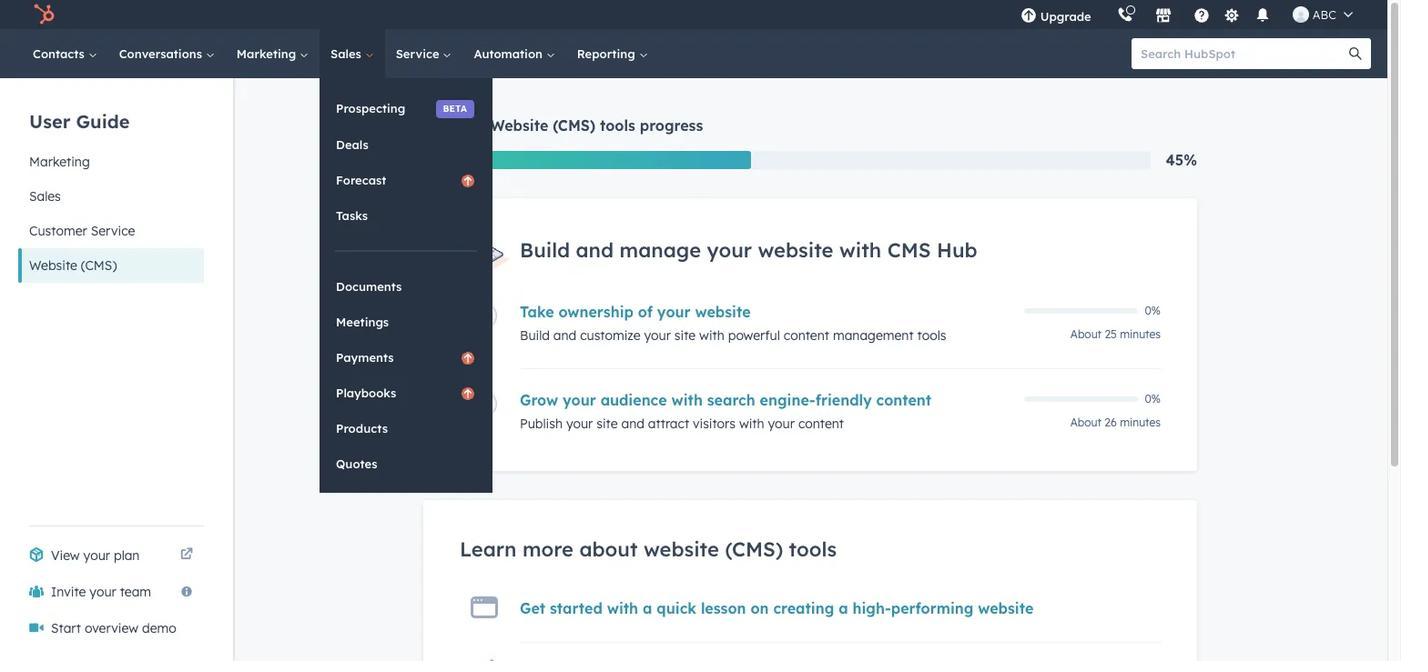 Task type: vqa. For each thing, say whether or not it's contained in the screenshot.
Forecast
yes



Task type: describe. For each thing, give the bounding box(es) containing it.
1 vertical spatial content
[[876, 391, 932, 410]]

lesson
[[701, 600, 746, 618]]

with right the started on the bottom left of page
[[607, 600, 638, 618]]

documents link
[[320, 269, 493, 304]]

0 vertical spatial website
[[491, 117, 548, 135]]

marketing inside button
[[29, 154, 90, 170]]

0% for grow your audience with search engine-friendly content
[[1145, 392, 1161, 406]]

get started with a quick lesson on creating a high-performing website
[[520, 600, 1034, 618]]

invite your team button
[[18, 575, 204, 611]]

take ownership of your website button
[[520, 303, 1013, 321]]

grow your audience with search engine-friendly content button
[[520, 391, 1013, 410]]

more
[[523, 537, 574, 563]]

friendly
[[816, 391, 872, 410]]

0 vertical spatial marketing
[[237, 46, 300, 61]]

customer service button
[[18, 214, 204, 249]]

about for grow your audience with search engine-friendly content
[[1071, 416, 1102, 430]]

0 vertical spatial and
[[576, 238, 614, 263]]

invite your team
[[51, 585, 151, 601]]

grow
[[520, 391, 558, 410]]

learn
[[460, 537, 517, 563]]

website right performing
[[978, 600, 1034, 618]]

prospecting
[[336, 101, 405, 116]]

1 a from the left
[[643, 600, 652, 618]]

start
[[51, 621, 81, 637]]

user
[[29, 110, 70, 132]]

playbooks
[[336, 386, 396, 400]]

take
[[520, 303, 554, 321]]

website up take ownership of your website button
[[758, 238, 834, 263]]

sales inside sales link
[[331, 46, 365, 61]]

25
[[1105, 328, 1117, 341]]

conversations
[[119, 46, 206, 61]]

user guide views element
[[18, 78, 204, 283]]

deals
[[336, 137, 368, 152]]

0 vertical spatial service
[[396, 46, 443, 61]]

with down grow your audience with search engine-friendly content button
[[739, 416, 765, 432]]

1 horizontal spatial tools
[[789, 537, 837, 563]]

take ownership of your website build and customize your site with powerful content management tools
[[520, 303, 947, 344]]

customer service
[[29, 223, 135, 239]]

audience
[[601, 391, 667, 410]]

grow your audience with search engine-friendly content publish your site and attract visitors with your content
[[520, 391, 932, 432]]

your left "plan"
[[83, 548, 110, 565]]

marketplaces image
[[1155, 8, 1172, 25]]

get
[[520, 600, 546, 618]]

with left the cms
[[839, 238, 882, 263]]

calling icon button
[[1110, 3, 1141, 26]]

of
[[638, 303, 653, 321]]

invite
[[51, 585, 86, 601]]

site inside grow your audience with search engine-friendly content publish your site and attract visitors with your content
[[597, 416, 618, 432]]

guide
[[76, 110, 130, 132]]

service link
[[385, 29, 463, 78]]

website inside button
[[29, 258, 77, 274]]

about 25 minutes
[[1071, 328, 1161, 341]]

your down engine-
[[768, 416, 795, 432]]

contacts
[[33, 46, 88, 61]]

team
[[120, 585, 151, 601]]

payments
[[336, 350, 394, 365]]

content inside take ownership of your website build and customize your site with powerful content management tools
[[784, 328, 830, 344]]

abc
[[1313, 7, 1337, 22]]

marketing button
[[18, 145, 204, 179]]

documents
[[336, 279, 402, 294]]

contacts link
[[22, 29, 108, 78]]

hubspot link
[[22, 4, 68, 25]]

your down 'of'
[[644, 328, 671, 344]]

attract
[[648, 416, 689, 432]]

hubspot image
[[33, 4, 55, 25]]

forecast
[[336, 173, 386, 187]]

reporting link
[[566, 29, 659, 78]]

your right 'of'
[[657, 303, 691, 321]]

your
[[453, 117, 486, 135]]

customize
[[580, 328, 641, 344]]

about 26 minutes
[[1071, 416, 1161, 430]]

2 horizontal spatial (cms)
[[725, 537, 783, 563]]

abc button
[[1282, 0, 1364, 29]]

quotes link
[[320, 447, 493, 481]]

website (cms)
[[29, 258, 117, 274]]

site inside take ownership of your website build and customize your site with powerful content management tools
[[675, 328, 696, 344]]

your right grow
[[563, 391, 596, 410]]

management
[[833, 328, 914, 344]]

high-
[[853, 600, 891, 618]]

minutes for take ownership of your website
[[1120, 328, 1161, 341]]

customer
[[29, 223, 87, 239]]

tools inside take ownership of your website build and customize your site with powerful content management tools
[[917, 328, 947, 344]]

minutes for grow your audience with search engine-friendly content
[[1120, 416, 1161, 430]]



Task type: locate. For each thing, give the bounding box(es) containing it.
upgrade image
[[1020, 8, 1037, 25]]

1 vertical spatial service
[[91, 223, 135, 239]]

2 0% from the top
[[1145, 392, 1161, 406]]

website up quick on the left bottom of the page
[[644, 537, 719, 563]]

(cms) inside website (cms) button
[[81, 258, 117, 274]]

overview
[[85, 621, 138, 637]]

1 vertical spatial marketing
[[29, 154, 90, 170]]

1 vertical spatial site
[[597, 416, 618, 432]]

tools
[[600, 117, 635, 135], [917, 328, 947, 344], [789, 537, 837, 563]]

1 horizontal spatial website
[[491, 117, 548, 135]]

minutes right 25
[[1120, 328, 1161, 341]]

help button
[[1186, 0, 1217, 29]]

powerful
[[728, 328, 780, 344]]

1 0% from the top
[[1145, 304, 1161, 318]]

marketing
[[237, 46, 300, 61], [29, 154, 90, 170]]

0 vertical spatial site
[[675, 328, 696, 344]]

1 horizontal spatial sales
[[331, 46, 365, 61]]

on
[[751, 600, 769, 618]]

0% up 'about 26 minutes'
[[1145, 392, 1161, 406]]

(cms) up your website (cms) tools progress progress bar
[[553, 117, 596, 135]]

sales menu
[[320, 78, 493, 493]]

progress
[[640, 117, 703, 135]]

2 vertical spatial tools
[[789, 537, 837, 563]]

0 vertical spatial minutes
[[1120, 328, 1161, 341]]

forecast link
[[320, 163, 493, 197]]

start overview demo
[[51, 621, 176, 637]]

creating
[[773, 600, 834, 618]]

26
[[1105, 416, 1117, 430]]

sales button
[[18, 179, 204, 214]]

0 vertical spatial tools
[[600, 117, 635, 135]]

2 a from the left
[[839, 600, 848, 618]]

build and manage your website with cms hub
[[520, 238, 978, 263]]

search
[[707, 391, 755, 410]]

publish
[[520, 416, 563, 432]]

marketing left sales link
[[237, 46, 300, 61]]

start overview demo link
[[18, 611, 204, 647]]

1 vertical spatial (cms)
[[81, 258, 117, 274]]

0 horizontal spatial service
[[91, 223, 135, 239]]

2 about from the top
[[1071, 416, 1102, 430]]

build down take
[[520, 328, 550, 344]]

with up the attract
[[672, 391, 703, 410]]

0 vertical spatial content
[[784, 328, 830, 344]]

0 horizontal spatial sales
[[29, 188, 61, 205]]

0 vertical spatial 0%
[[1145, 304, 1161, 318]]

about left 26
[[1071, 416, 1102, 430]]

0 horizontal spatial a
[[643, 600, 652, 618]]

notifications button
[[1247, 0, 1278, 29]]

tasks link
[[320, 198, 493, 233]]

1 link opens in a new window image from the top
[[180, 545, 193, 567]]

Search HubSpot search field
[[1132, 38, 1355, 69]]

1 vertical spatial sales
[[29, 188, 61, 205]]

help image
[[1194, 8, 1210, 25]]

content down friendly
[[798, 416, 844, 432]]

playbooks link
[[320, 376, 493, 410]]

1 horizontal spatial service
[[396, 46, 443, 61]]

0 vertical spatial (cms)
[[553, 117, 596, 135]]

2 horizontal spatial tools
[[917, 328, 947, 344]]

site down the audience
[[597, 416, 618, 432]]

2 vertical spatial content
[[798, 416, 844, 432]]

plan
[[114, 548, 140, 565]]

tools up your website (cms) tools progress progress bar
[[600, 117, 635, 135]]

minutes right 26
[[1120, 416, 1161, 430]]

products
[[336, 421, 388, 436]]

1 vertical spatial 0%
[[1145, 392, 1161, 406]]

2 build from the top
[[520, 328, 550, 344]]

search image
[[1349, 47, 1362, 60]]

0 horizontal spatial website
[[29, 258, 77, 274]]

0 horizontal spatial (cms)
[[81, 258, 117, 274]]

settings image
[[1224, 8, 1240, 24]]

sales inside sales button
[[29, 188, 61, 205]]

tools right management
[[917, 328, 947, 344]]

0% for take ownership of your website
[[1145, 304, 1161, 318]]

manage
[[620, 238, 701, 263]]

about for take ownership of your website
[[1071, 328, 1102, 341]]

1 vertical spatial and
[[553, 328, 577, 344]]

1 horizontal spatial (cms)
[[553, 117, 596, 135]]

demo
[[142, 621, 176, 637]]

sales
[[331, 46, 365, 61], [29, 188, 61, 205]]

0%
[[1145, 304, 1161, 318], [1145, 392, 1161, 406]]

(cms) up on on the bottom of page
[[725, 537, 783, 563]]

website
[[491, 117, 548, 135], [29, 258, 77, 274]]

user guide
[[29, 110, 130, 132]]

1 vertical spatial minutes
[[1120, 416, 1161, 430]]

hub
[[937, 238, 978, 263]]

calling icon image
[[1117, 7, 1133, 24]]

ownership
[[559, 303, 634, 321]]

build inside take ownership of your website build and customize your site with powerful content management tools
[[520, 328, 550, 344]]

sales link
[[320, 29, 385, 78]]

your right publish
[[566, 416, 593, 432]]

0 vertical spatial about
[[1071, 328, 1102, 341]]

upgrade
[[1040, 9, 1092, 24]]

your left team at left bottom
[[90, 585, 116, 601]]

view your plan link
[[18, 538, 204, 575]]

menu
[[1008, 0, 1366, 29]]

minutes
[[1120, 328, 1161, 341], [1120, 416, 1161, 430]]

website down customer
[[29, 258, 77, 274]]

content down take ownership of your website button
[[784, 328, 830, 344]]

cms
[[888, 238, 931, 263]]

sales up customer
[[29, 188, 61, 205]]

1 minutes from the top
[[1120, 328, 1161, 341]]

tools up creating
[[789, 537, 837, 563]]

45%
[[1166, 151, 1197, 169]]

with
[[839, 238, 882, 263], [699, 328, 725, 344], [672, 391, 703, 410], [739, 416, 765, 432], [607, 600, 638, 618]]

1 vertical spatial tools
[[917, 328, 947, 344]]

with left powerful
[[699, 328, 725, 344]]

quick
[[657, 600, 697, 618]]

automation link
[[463, 29, 566, 78]]

settings link
[[1221, 5, 1244, 24]]

link opens in a new window image
[[180, 545, 193, 567], [180, 549, 193, 563]]

2 minutes from the top
[[1120, 416, 1161, 430]]

your right manage
[[707, 238, 752, 263]]

started
[[550, 600, 603, 618]]

build up take
[[520, 238, 570, 263]]

1 horizontal spatial marketing
[[237, 46, 300, 61]]

meetings
[[336, 315, 389, 329]]

service down sales button
[[91, 223, 135, 239]]

website inside take ownership of your website build and customize your site with powerful content management tools
[[695, 303, 751, 321]]

1 build from the top
[[520, 238, 570, 263]]

and inside take ownership of your website build and customize your site with powerful content management tools
[[553, 328, 577, 344]]

2 vertical spatial and
[[621, 416, 645, 432]]

0 vertical spatial sales
[[331, 46, 365, 61]]

1 vertical spatial about
[[1071, 416, 1102, 430]]

beta
[[443, 103, 467, 114]]

marketing link
[[226, 29, 320, 78]]

0 vertical spatial build
[[520, 238, 570, 263]]

website (cms) button
[[18, 249, 204, 283]]

and down the audience
[[621, 416, 645, 432]]

a left quick on the left bottom of the page
[[643, 600, 652, 618]]

visitors
[[693, 416, 736, 432]]

your website (cms) tools progress progress bar
[[423, 151, 751, 169]]

brad klo image
[[1293, 6, 1309, 23]]

reporting
[[577, 46, 639, 61]]

payments link
[[320, 340, 493, 375]]

0 horizontal spatial marketing
[[29, 154, 90, 170]]

about left 25
[[1071, 328, 1102, 341]]

your website (cms) tools progress
[[453, 117, 703, 135]]

sales up prospecting
[[331, 46, 365, 61]]

service right sales link
[[396, 46, 443, 61]]

service inside button
[[91, 223, 135, 239]]

site left powerful
[[675, 328, 696, 344]]

content right friendly
[[876, 391, 932, 410]]

notifications image
[[1255, 8, 1271, 25]]

and up ownership
[[576, 238, 614, 263]]

with inside take ownership of your website build and customize your site with powerful content management tools
[[699, 328, 725, 344]]

deals link
[[320, 127, 493, 162]]

search button
[[1340, 38, 1371, 69]]

meetings link
[[320, 305, 493, 339]]

build
[[520, 238, 570, 263], [520, 328, 550, 344]]

get started with a quick lesson on creating a high-performing website link
[[520, 600, 1034, 618]]

0% up about 25 minutes
[[1145, 304, 1161, 318]]

website right your at the top left of page
[[491, 117, 548, 135]]

and inside grow your audience with search engine-friendly content publish your site and attract visitors with your content
[[621, 416, 645, 432]]

0 horizontal spatial site
[[597, 416, 618, 432]]

1 about from the top
[[1071, 328, 1102, 341]]

1 horizontal spatial site
[[675, 328, 696, 344]]

2 vertical spatial (cms)
[[725, 537, 783, 563]]

your inside button
[[90, 585, 116, 601]]

website up powerful
[[695, 303, 751, 321]]

1 vertical spatial website
[[29, 258, 77, 274]]

marketplaces button
[[1144, 0, 1183, 29]]

(cms) down customer service button
[[81, 258, 117, 274]]

performing
[[891, 600, 974, 618]]

a left high-
[[839, 600, 848, 618]]

1 vertical spatial build
[[520, 328, 550, 344]]

2 link opens in a new window image from the top
[[180, 549, 193, 563]]

automation
[[474, 46, 546, 61]]

quotes
[[336, 457, 377, 471]]

website
[[758, 238, 834, 263], [695, 303, 751, 321], [644, 537, 719, 563], [978, 600, 1034, 618]]

and down take
[[553, 328, 577, 344]]

learn more about website (cms) tools
[[460, 537, 837, 563]]

engine-
[[760, 391, 816, 410]]

tasks
[[336, 208, 368, 223]]

products link
[[320, 411, 493, 446]]

view
[[51, 548, 80, 565]]

view your plan
[[51, 548, 140, 565]]

marketing down "user" in the top left of the page
[[29, 154, 90, 170]]

0 horizontal spatial tools
[[600, 117, 635, 135]]

about
[[579, 537, 638, 563]]

1 horizontal spatial a
[[839, 600, 848, 618]]

content
[[784, 328, 830, 344], [876, 391, 932, 410], [798, 416, 844, 432]]

menu containing abc
[[1008, 0, 1366, 29]]



